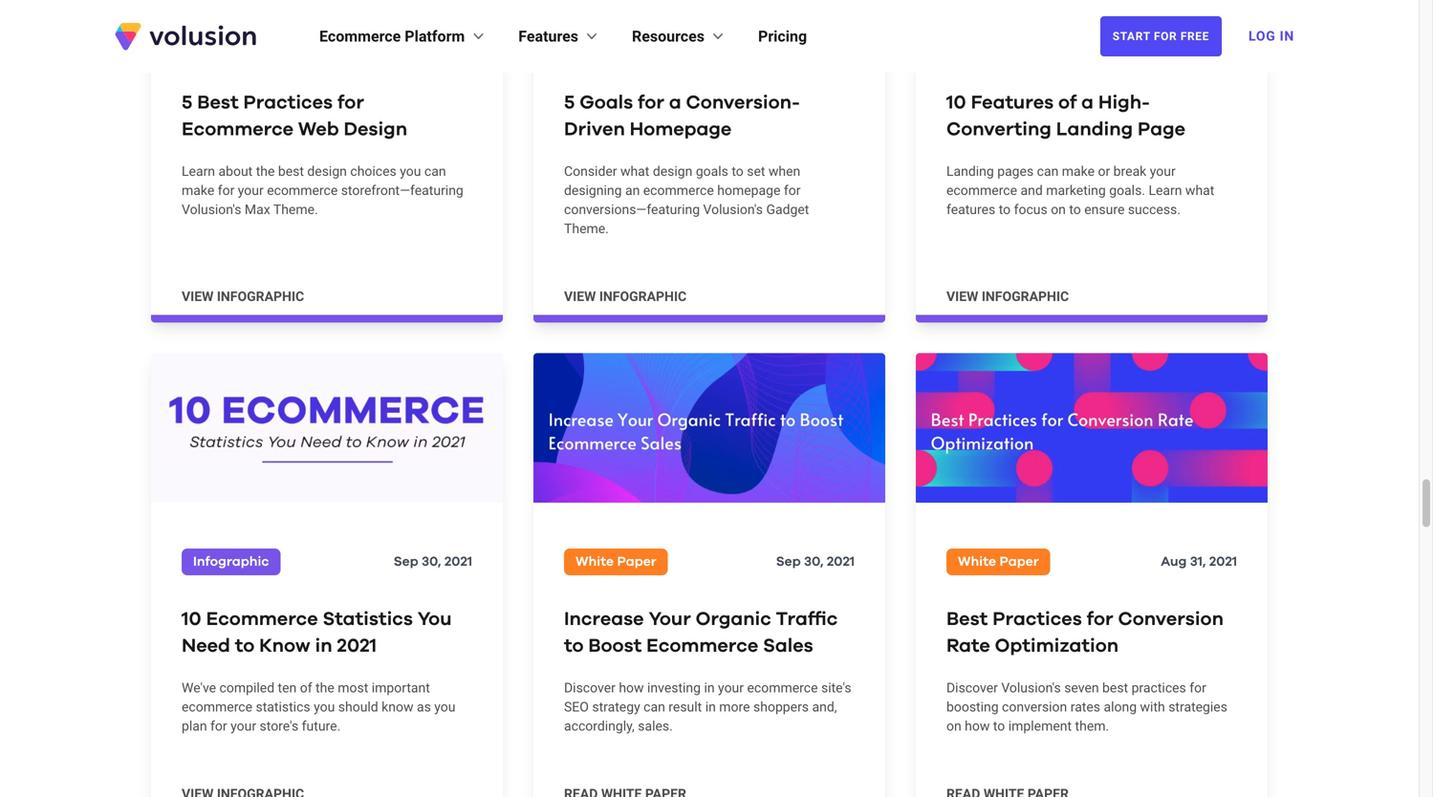Task type: describe. For each thing, give the bounding box(es) containing it.
volusion's for 5 goals for a conversion- driven homepage
[[703, 202, 763, 217]]

consider
[[564, 163, 617, 179]]

pricing link
[[758, 25, 807, 48]]

designing
[[564, 182, 622, 198]]

compiled
[[219, 680, 274, 696]]

in
[[1280, 28, 1294, 44]]

free
[[1181, 30, 1209, 43]]

your
[[649, 610, 691, 629]]

store's
[[260, 718, 298, 734]]

the inside we've compiled ten of the most important ecommerce statistics you should know as you plan for your store's future.
[[316, 680, 334, 696]]

on inside landing pages can make or break your ecommerce and marketing goals. learn what features to focus on to ensure success.
[[1051, 202, 1066, 217]]

traffic
[[776, 610, 838, 629]]

to inside "10 ecommerce statistics you need to know in 2021"
[[235, 637, 255, 656]]

can inside 'discover how investing in your ecommerce site's seo strategy can result in more shoppers and, accordingly, sales.'
[[644, 699, 665, 715]]

10 features of a high- converting landing page
[[946, 93, 1186, 139]]

for inside we've compiled ten of the most important ecommerce statistics you should know as you plan for your store's future.
[[210, 718, 227, 734]]

infographic for driven
[[599, 289, 687, 304]]

2 vertical spatial in
[[705, 699, 716, 715]]

resources
[[632, 27, 705, 45]]

ecommerce inside 'discover how investing in your ecommerce site's seo strategy can result in more shoppers and, accordingly, sales.'
[[747, 680, 818, 696]]

5 best practices for ecommerce web design
[[182, 93, 407, 139]]

discover volusion's seven best practices for boosting conversion rates along with strategies on how to implement them.
[[946, 680, 1227, 734]]

more
[[719, 699, 750, 715]]

resources button
[[632, 25, 728, 48]]

design inside consider what design goals to set when designing an ecommerce homepage for conversions—featuring volusion's gadget theme.
[[653, 163, 692, 179]]

infographic for ecommerce
[[193, 555, 269, 569]]

when
[[769, 163, 800, 179]]

infographic for web
[[217, 289, 304, 304]]

consider what design goals to set when designing an ecommerce homepage for conversions—featuring volusion's gadget theme.
[[564, 163, 809, 236]]

ecommerce inside consider what design goals to set when designing an ecommerce homepage for conversions—featuring volusion's gadget theme.
[[643, 182, 714, 198]]

of inside the 10 features of a high- converting landing page
[[1058, 93, 1077, 112]]

conversions—featuring
[[564, 202, 700, 217]]

white paper for best
[[958, 555, 1039, 569]]

how inside discover volusion's seven best practices for boosting conversion rates along with strategies on how to implement them.
[[965, 718, 990, 734]]

can inside 'learn about the best design choices you can make for your ecommerce storefront—featuring volusion's max theme.'
[[424, 163, 446, 179]]

on inside discover volusion's seven best practices for boosting conversion rates along with strategies on how to implement them.
[[946, 718, 961, 734]]

goals
[[580, 93, 633, 112]]

best inside 5 best practices for ecommerce web design
[[197, 93, 239, 112]]

goals
[[696, 163, 728, 179]]

ten
[[278, 680, 297, 696]]

to left focus
[[999, 202, 1011, 217]]

plan
[[182, 718, 207, 734]]

increase your organic traffic to boost ecommerce sales image
[[533, 353, 885, 503]]

view for 5 best practices for ecommerce web design
[[182, 289, 214, 304]]

organic
[[696, 610, 771, 629]]

5 goals for a conversion- driven homepage
[[564, 93, 800, 139]]

rate
[[946, 637, 990, 656]]

an
[[625, 182, 640, 198]]

ecommerce inside "10 ecommerce statistics you need to know in 2021"
[[206, 610, 318, 629]]

know
[[382, 699, 413, 715]]

implement
[[1008, 718, 1072, 734]]

view for 10 features of a high- converting landing page
[[946, 289, 978, 304]]

sep 30, 2021 for 10 ecommerce statistics you need to know in 2021
[[394, 555, 472, 569]]

sales
[[763, 637, 813, 656]]

ecommerce inside ecommerce platform "dropdown button"
[[319, 27, 401, 45]]

best practices for conversion rate optimization
[[946, 610, 1224, 656]]

boosting
[[946, 699, 999, 715]]

ecommerce inside "increase your organic traffic to boost ecommerce sales"
[[646, 637, 758, 656]]

max
[[245, 202, 270, 217]]

site's
[[821, 680, 851, 696]]

or
[[1098, 163, 1110, 179]]

for inside the 5 goals for a conversion- driven homepage
[[638, 93, 664, 112]]

features
[[946, 202, 995, 217]]

about
[[218, 163, 253, 179]]

sales.
[[638, 718, 673, 734]]

break
[[1113, 163, 1147, 179]]

conversion
[[1118, 610, 1224, 629]]

conversion-
[[686, 93, 800, 112]]

log in
[[1249, 28, 1294, 44]]

platform
[[405, 27, 465, 45]]

5 for 5 goals for a conversion- driven homepage
[[564, 93, 575, 112]]

paper for your
[[617, 555, 657, 569]]

31,
[[1190, 555, 1206, 569]]

choices
[[350, 163, 397, 179]]

statistics
[[256, 699, 310, 715]]

learn inside landing pages can make or break your ecommerce and marketing goals. learn what features to focus on to ensure success.
[[1149, 182, 1182, 198]]

homepage
[[630, 120, 732, 139]]

2 horizontal spatial sep 30, 2021
[[1158, 39, 1237, 52]]

can inside landing pages can make or break your ecommerce and marketing goals. learn what features to focus on to ensure success.
[[1037, 163, 1059, 179]]

marketing
[[1046, 182, 1106, 198]]

start
[[1113, 30, 1150, 43]]

ecommerce inside 'learn about the best design choices you can make for your ecommerce storefront—featuring volusion's max theme.'
[[267, 182, 338, 198]]

future.
[[302, 718, 341, 734]]

increase your organic traffic to boost ecommerce sales
[[564, 610, 838, 656]]

optimization
[[995, 637, 1119, 656]]

volusion's inside discover volusion's seven best practices for boosting conversion rates along with strategies on how to implement them.
[[1001, 680, 1061, 696]]

2021 for 5 goals for a conversion- driven homepage
[[827, 39, 855, 52]]

you
[[418, 610, 452, 629]]

learn inside 'learn about the best design choices you can make for your ecommerce storefront—featuring volusion's max theme.'
[[182, 163, 215, 179]]

statistics
[[323, 610, 413, 629]]

design inside 'learn about the best design choices you can make for your ecommerce storefront—featuring volusion's max theme.'
[[307, 163, 347, 179]]

to down marketing at the right of the page
[[1069, 202, 1081, 217]]

landing inside the 10 features of a high- converting landing page
[[1056, 120, 1133, 139]]

infographic for converting
[[982, 289, 1069, 304]]

along
[[1104, 699, 1137, 715]]

view for 5 goals for a conversion- driven homepage
[[564, 289, 596, 304]]

homepage
[[717, 182, 780, 198]]

view infographic button for web
[[182, 287, 304, 306]]

your inside landing pages can make or break your ecommerce and marketing goals. learn what features to focus on to ensure success.
[[1150, 163, 1176, 179]]

landing inside landing pages can make or break your ecommerce and marketing goals. learn what features to focus on to ensure success.
[[946, 163, 994, 179]]

features inside dropdown button
[[518, 27, 578, 45]]

nov 4, 2021 for 5 goals for a conversion- driven homepage
[[783, 39, 855, 52]]

as
[[417, 699, 431, 715]]

strategy
[[592, 699, 640, 715]]

how inside 'discover how investing in your ecommerce site's seo strategy can result in more shoppers and, accordingly, sales.'
[[619, 680, 644, 696]]

goals.
[[1109, 182, 1145, 198]]

2 horizontal spatial 30,
[[1186, 39, 1206, 52]]

4, for 5 best practices for ecommerce web design
[[430, 39, 441, 52]]

seven
[[1064, 680, 1099, 696]]

the inside 'learn about the best design choices you can make for your ecommerce storefront—featuring volusion's max theme.'
[[256, 163, 275, 179]]

log
[[1249, 28, 1276, 44]]

2 horizontal spatial you
[[434, 699, 456, 715]]

we've compiled ten of the most important ecommerce statistics you should know as you plan for your store's future.
[[182, 680, 456, 734]]

view infographic for converting
[[946, 289, 1069, 304]]

pricing
[[758, 27, 807, 45]]

what inside consider what design goals to set when designing an ecommerce homepage for conversions—featuring volusion's gadget theme.
[[620, 163, 649, 179]]

make inside 'learn about the best design choices you can make for your ecommerce storefront—featuring volusion's max theme.'
[[182, 182, 214, 198]]

most
[[338, 680, 368, 696]]

volusion's for 5 best practices for ecommerce web design
[[182, 202, 241, 217]]

discover how investing in your ecommerce site's seo strategy can result in more shoppers and, accordingly, sales.
[[564, 680, 851, 734]]

to inside "increase your organic traffic to boost ecommerce sales"
[[564, 637, 584, 656]]

10 ecommerce statistics you need to know in 2021 image
[[151, 353, 503, 503]]

2 horizontal spatial sep
[[1158, 39, 1183, 52]]

aug
[[1161, 555, 1187, 569]]

result
[[669, 699, 702, 715]]

10 ecommerce statistics you need to know in 2021
[[182, 610, 452, 656]]

and,
[[812, 699, 837, 715]]

of inside we've compiled ten of the most important ecommerce statistics you should know as you plan for your store's future.
[[300, 680, 312, 696]]

infographic for best
[[193, 39, 269, 52]]

2021 for 10 ecommerce statistics you need to know in 2021
[[444, 555, 472, 569]]

sep 30, 2021 for increase your organic traffic to boost ecommerce sales
[[776, 555, 855, 569]]

learn about the best design choices you can make for your ecommerce storefront—featuring volusion's max theme.
[[182, 163, 463, 217]]

best inside best practices for conversion rate optimization
[[946, 610, 988, 629]]

features inside the 10 features of a high- converting landing page
[[971, 93, 1054, 112]]

page
[[1138, 120, 1186, 139]]



Task type: locate. For each thing, give the bounding box(es) containing it.
to down "boosting"
[[993, 718, 1005, 734]]

0 horizontal spatial volusion's
[[182, 202, 241, 217]]

ecommerce down we've
[[182, 699, 252, 715]]

volusion's inside 'learn about the best design choices you can make for your ecommerce storefront—featuring volusion's max theme.'
[[182, 202, 241, 217]]

of right ten
[[300, 680, 312, 696]]

1 horizontal spatial landing
[[1056, 120, 1133, 139]]

sep right start
[[1158, 39, 1183, 52]]

3 view infographic from the left
[[946, 289, 1069, 304]]

0 vertical spatial 10
[[946, 93, 966, 112]]

white
[[576, 555, 614, 569], [958, 555, 996, 569]]

discover up "boosting"
[[946, 680, 998, 696]]

1 vertical spatial theme.
[[564, 221, 609, 236]]

investing
[[647, 680, 701, 696]]

ecommerce down goals at the top of page
[[643, 182, 714, 198]]

to right need
[[235, 637, 255, 656]]

can
[[424, 163, 446, 179], [1037, 163, 1059, 179], [644, 699, 665, 715]]

ecommerce up features
[[946, 182, 1017, 198]]

best for web
[[278, 163, 304, 179]]

for right plan
[[210, 718, 227, 734]]

1 vertical spatial practices
[[993, 610, 1082, 629]]

ecommerce inside we've compiled ten of the most important ecommerce statistics you should know as you plan for your store's future.
[[182, 699, 252, 715]]

theme. for driven
[[564, 221, 609, 236]]

1 horizontal spatial best
[[1102, 680, 1128, 696]]

white up rate
[[958, 555, 996, 569]]

1 horizontal spatial 30,
[[804, 555, 824, 569]]

the
[[256, 163, 275, 179], [316, 680, 334, 696]]

volusion's down homepage
[[703, 202, 763, 217]]

best up along
[[1102, 680, 1128, 696]]

2021 inside "10 ecommerce statistics you need to know in 2021"
[[337, 637, 377, 656]]

paper up optimization
[[999, 555, 1039, 569]]

for inside consider what design goals to set when designing an ecommerce homepage for conversions—featuring volusion's gadget theme.
[[784, 182, 801, 198]]

0 horizontal spatial infographic
[[217, 289, 304, 304]]

accordingly,
[[564, 718, 635, 734]]

start for free link
[[1100, 16, 1222, 56]]

1 horizontal spatial learn
[[1149, 182, 1182, 198]]

0 horizontal spatial nov 4, 2021
[[401, 39, 472, 52]]

2 horizontal spatial can
[[1037, 163, 1059, 179]]

1 horizontal spatial white paper
[[958, 555, 1039, 569]]

ecommerce up shoppers at the right bottom
[[747, 680, 818, 696]]

important
[[372, 680, 430, 696]]

1 horizontal spatial 5
[[564, 93, 575, 112]]

0 horizontal spatial the
[[256, 163, 275, 179]]

infographic for goals
[[576, 39, 652, 52]]

1 horizontal spatial practices
[[993, 610, 1082, 629]]

1 view infographic from the left
[[182, 289, 304, 304]]

nov for 5 best practices for ecommerce web design
[[401, 39, 426, 52]]

web
[[298, 120, 339, 139]]

1 horizontal spatial volusion's
[[703, 202, 763, 217]]

sep 30, 2021 up you on the bottom
[[394, 555, 472, 569]]

1 view infographic button from the left
[[182, 287, 304, 306]]

for up optimization
[[1087, 610, 1113, 629]]

white paper up rate
[[958, 555, 1039, 569]]

infographic down 'conversions—featuring'
[[599, 289, 687, 304]]

10 inside the 10 features of a high- converting landing page
[[946, 93, 966, 112]]

view infographic button
[[182, 287, 304, 306], [564, 287, 687, 306], [946, 287, 1069, 306]]

0 horizontal spatial nov
[[401, 39, 426, 52]]

0 horizontal spatial what
[[620, 163, 649, 179]]

learn left about
[[182, 163, 215, 179]]

0 horizontal spatial 5
[[182, 93, 193, 112]]

1 vertical spatial what
[[1185, 182, 1214, 198]]

conversion
[[1002, 699, 1067, 715]]

converting
[[946, 120, 1051, 139]]

sep up you on the bottom
[[394, 555, 418, 569]]

2 horizontal spatial view
[[946, 289, 978, 304]]

a up homepage
[[669, 93, 681, 112]]

paper for practices
[[999, 555, 1039, 569]]

1 horizontal spatial nov 4, 2021
[[783, 39, 855, 52]]

0 vertical spatial learn
[[182, 163, 215, 179]]

0 vertical spatial of
[[1058, 93, 1077, 112]]

storefront—featuring
[[341, 182, 463, 198]]

design down web
[[307, 163, 347, 179]]

paper
[[617, 555, 657, 569], [999, 555, 1039, 569]]

1 4, from the left
[[430, 39, 441, 52]]

for up strategies
[[1190, 680, 1206, 696]]

view infographic down focus
[[946, 289, 1069, 304]]

theme. inside 'learn about the best design choices you can make for your ecommerce storefront—featuring volusion's max theme.'
[[273, 202, 318, 217]]

1 horizontal spatial discover
[[946, 680, 998, 696]]

1 discover from the left
[[564, 680, 616, 696]]

3 view infographic button from the left
[[946, 287, 1069, 306]]

1 paper from the left
[[617, 555, 657, 569]]

your up max
[[238, 182, 264, 198]]

1 horizontal spatial sep
[[776, 555, 801, 569]]

2 4, from the left
[[812, 39, 824, 52]]

ecommerce platform
[[319, 27, 465, 45]]

1 view from the left
[[182, 289, 214, 304]]

to left set
[[732, 163, 744, 179]]

a inside the 5 goals for a conversion- driven homepage
[[669, 93, 681, 112]]

0 horizontal spatial 10
[[182, 610, 201, 629]]

2 white paper from the left
[[958, 555, 1039, 569]]

1 horizontal spatial how
[[965, 718, 990, 734]]

best
[[197, 93, 239, 112], [946, 610, 988, 629]]

0 horizontal spatial design
[[307, 163, 347, 179]]

your
[[1150, 163, 1176, 179], [238, 182, 264, 198], [718, 680, 744, 696], [230, 718, 256, 734]]

ecommerce
[[319, 27, 401, 45], [182, 120, 294, 139], [206, 610, 318, 629], [646, 637, 758, 656]]

0 horizontal spatial practices
[[243, 93, 333, 112]]

10 up need
[[182, 610, 201, 629]]

1 horizontal spatial nov
[[783, 39, 809, 52]]

0 horizontal spatial best
[[278, 163, 304, 179]]

theme. down designing on the top
[[564, 221, 609, 236]]

your up more
[[718, 680, 744, 696]]

for up gadget
[[784, 182, 801, 198]]

a left high-
[[1081, 93, 1094, 112]]

view infographic for driven
[[564, 289, 687, 304]]

what up an
[[620, 163, 649, 179]]

for inside 5 best practices for ecommerce web design
[[337, 93, 364, 112]]

view infographic
[[182, 289, 304, 304], [564, 289, 687, 304], [946, 289, 1069, 304]]

10 up converting
[[946, 93, 966, 112]]

for up design
[[337, 93, 364, 112]]

0 vertical spatial best
[[278, 163, 304, 179]]

1 a from the left
[[669, 93, 681, 112]]

best up rate
[[946, 610, 988, 629]]

best up about
[[197, 93, 239, 112]]

in right investing
[[704, 680, 715, 696]]

discover up seo on the left bottom of page
[[564, 680, 616, 696]]

view infographic button for driven
[[564, 287, 687, 306]]

white for increase
[[576, 555, 614, 569]]

30, up traffic
[[804, 555, 824, 569]]

for inside best practices for conversion rate optimization
[[1087, 610, 1113, 629]]

set
[[747, 163, 765, 179]]

learn
[[182, 163, 215, 179], [1149, 182, 1182, 198]]

you inside 'learn about the best design choices you can make for your ecommerce storefront—featuring volusion's max theme.'
[[400, 163, 421, 179]]

0 horizontal spatial learn
[[182, 163, 215, 179]]

paper up the increase
[[617, 555, 657, 569]]

0 horizontal spatial on
[[946, 718, 961, 734]]

features button
[[518, 25, 601, 48]]

5 inside 5 best practices for ecommerce web design
[[182, 93, 193, 112]]

1 vertical spatial how
[[965, 718, 990, 734]]

discover inside discover volusion's seven best practices for boosting conversion rates along with strategies on how to implement them.
[[946, 680, 998, 696]]

ecommerce up know
[[206, 610, 318, 629]]

1 horizontal spatial you
[[400, 163, 421, 179]]

2 white from the left
[[958, 555, 996, 569]]

0 vertical spatial on
[[1051, 202, 1066, 217]]

0 horizontal spatial you
[[314, 699, 335, 715]]

to inside discover volusion's seven best practices for boosting conversion rates along with strategies on how to implement them.
[[993, 718, 1005, 734]]

your left 'store's'
[[230, 718, 256, 734]]

best practices for conversion rate optimization image
[[916, 353, 1268, 503]]

2021 for increase your organic traffic to boost ecommerce sales
[[827, 555, 855, 569]]

2021 for best practices for conversion rate optimization
[[1209, 555, 1237, 569]]

1 design from the left
[[307, 163, 347, 179]]

0 horizontal spatial of
[[300, 680, 312, 696]]

know
[[259, 637, 310, 656]]

0 vertical spatial practices
[[243, 93, 333, 112]]

1 horizontal spatial 10
[[946, 93, 966, 112]]

on down marketing at the right of the page
[[1051, 202, 1066, 217]]

1 horizontal spatial can
[[644, 699, 665, 715]]

discover
[[564, 680, 616, 696], [946, 680, 998, 696]]

1 horizontal spatial best
[[946, 610, 988, 629]]

0 horizontal spatial landing
[[946, 163, 994, 179]]

ecommerce inside landing pages can make or break your ecommerce and marketing goals. learn what features to focus on to ensure success.
[[946, 182, 1017, 198]]

gadget
[[766, 202, 809, 217]]

ecommerce left platform
[[319, 27, 401, 45]]

view infographic down max
[[182, 289, 304, 304]]

0 horizontal spatial view
[[182, 289, 214, 304]]

sep for 10 ecommerce statistics you need to know in 2021
[[394, 555, 418, 569]]

2 horizontal spatial view infographic button
[[946, 287, 1069, 306]]

can up 'storefront—featuring'
[[424, 163, 446, 179]]

discover inside 'discover how investing in your ecommerce site's seo strategy can result in more shoppers and, accordingly, sales.'
[[564, 680, 616, 696]]

view infographic button down max
[[182, 287, 304, 306]]

4,
[[430, 39, 441, 52], [812, 39, 824, 52]]

1 horizontal spatial theme.
[[564, 221, 609, 236]]

2 paper from the left
[[999, 555, 1039, 569]]

ecommerce up about
[[182, 120, 294, 139]]

10 for 10 features of a high- converting landing page
[[946, 93, 966, 112]]

1 nov 4, 2021 from the left
[[401, 39, 472, 52]]

view infographic button for converting
[[946, 287, 1069, 306]]

1 horizontal spatial design
[[653, 163, 692, 179]]

2 5 from the left
[[564, 93, 575, 112]]

10
[[946, 93, 966, 112], [182, 610, 201, 629]]

30, for increase your organic traffic to boost ecommerce sales
[[804, 555, 824, 569]]

of left high-
[[1058, 93, 1077, 112]]

0 vertical spatial how
[[619, 680, 644, 696]]

1 infographic from the left
[[217, 289, 304, 304]]

design left goals at the top of page
[[653, 163, 692, 179]]

5 for 5 best practices for ecommerce web design
[[182, 93, 193, 112]]

2 view infographic button from the left
[[564, 287, 687, 306]]

we've
[[182, 680, 216, 696]]

0 horizontal spatial discover
[[564, 680, 616, 696]]

in inside "10 ecommerce statistics you need to know in 2021"
[[315, 637, 332, 656]]

0 vertical spatial make
[[1062, 163, 1095, 179]]

5
[[182, 93, 193, 112], [564, 93, 575, 112]]

1 vertical spatial best
[[1102, 680, 1128, 696]]

0 vertical spatial landing
[[1056, 120, 1133, 139]]

1 vertical spatial 10
[[182, 610, 201, 629]]

practices
[[243, 93, 333, 112], [993, 610, 1082, 629]]

0 horizontal spatial a
[[669, 93, 681, 112]]

1 vertical spatial features
[[971, 93, 1054, 112]]

practices up optimization
[[993, 610, 1082, 629]]

learn up success.
[[1149, 182, 1182, 198]]

white paper for increase
[[576, 555, 657, 569]]

your inside 'discover how investing in your ecommerce site's seo strategy can result in more shoppers and, accordingly, sales.'
[[718, 680, 744, 696]]

2 view infographic from the left
[[564, 289, 687, 304]]

ecommerce inside 5 best practices for ecommerce web design
[[182, 120, 294, 139]]

a inside the 10 features of a high- converting landing page
[[1081, 93, 1094, 112]]

1 horizontal spatial make
[[1062, 163, 1095, 179]]

infographic up need
[[193, 555, 269, 569]]

volusion's up conversion
[[1001, 680, 1061, 696]]

should
[[338, 699, 378, 715]]

view infographic button down 'conversions—featuring'
[[564, 287, 687, 306]]

rates
[[1070, 699, 1100, 715]]

sep 30, 2021 up traffic
[[776, 555, 855, 569]]

ecommerce up max
[[267, 182, 338, 198]]

you up "future."
[[314, 699, 335, 715]]

your right break
[[1150, 163, 1176, 179]]

for
[[1154, 30, 1177, 43]]

discover for rate
[[946, 680, 998, 696]]

them.
[[1075, 718, 1109, 734]]

volusion's down about
[[182, 202, 241, 217]]

high-
[[1098, 93, 1150, 112]]

discover for to
[[564, 680, 616, 696]]

10 inside "10 ecommerce statistics you need to know in 2021"
[[182, 610, 201, 629]]

ensure
[[1084, 202, 1125, 217]]

1 nov from the left
[[401, 39, 426, 52]]

start for free
[[1113, 30, 1209, 43]]

2 infographic from the left
[[599, 289, 687, 304]]

1 5 from the left
[[182, 93, 193, 112]]

1 horizontal spatial white
[[958, 555, 996, 569]]

30, right for at the top right of the page
[[1186, 39, 1206, 52]]

0 vertical spatial what
[[620, 163, 649, 179]]

boost
[[588, 637, 642, 656]]

focus
[[1014, 202, 1048, 217]]

white paper
[[576, 555, 657, 569], [958, 555, 1039, 569]]

1 white from the left
[[576, 555, 614, 569]]

0 horizontal spatial view infographic button
[[182, 287, 304, 306]]

a for high-
[[1081, 93, 1094, 112]]

1 horizontal spatial the
[[316, 680, 334, 696]]

view infographic button down focus
[[946, 287, 1069, 306]]

1 horizontal spatial view
[[564, 289, 596, 304]]

infographic up goals
[[576, 39, 652, 52]]

0 horizontal spatial white paper
[[576, 555, 657, 569]]

1 vertical spatial in
[[704, 680, 715, 696]]

sep 30, 2021 left log in the right top of the page
[[1158, 39, 1237, 52]]

make
[[1062, 163, 1095, 179], [182, 182, 214, 198]]

design
[[344, 120, 407, 139]]

0 horizontal spatial paper
[[617, 555, 657, 569]]

your inside 'learn about the best design choices you can make for your ecommerce storefront—featuring volusion's max theme.'
[[238, 182, 264, 198]]

2 design from the left
[[653, 163, 692, 179]]

a for conversion-
[[669, 93, 681, 112]]

0 vertical spatial features
[[518, 27, 578, 45]]

ecommerce
[[267, 182, 338, 198], [643, 182, 714, 198], [946, 182, 1017, 198], [747, 680, 818, 696], [182, 699, 252, 715]]

volusion's inside consider what design goals to set when designing an ecommerce homepage for conversions—featuring volusion's gadget theme.
[[703, 202, 763, 217]]

best down web
[[278, 163, 304, 179]]

1 vertical spatial the
[[316, 680, 334, 696]]

strategies
[[1168, 699, 1227, 715]]

you up 'storefront—featuring'
[[400, 163, 421, 179]]

0 horizontal spatial sep
[[394, 555, 418, 569]]

0 horizontal spatial features
[[518, 27, 578, 45]]

10 for 10 ecommerce statistics you need to know in 2021
[[182, 610, 201, 629]]

how down "boosting"
[[965, 718, 990, 734]]

theme. for web
[[273, 202, 318, 217]]

increase
[[564, 610, 644, 629]]

sep up traffic
[[776, 555, 801, 569]]

practices up web
[[243, 93, 333, 112]]

2 discover from the left
[[946, 680, 998, 696]]

log in link
[[1237, 15, 1306, 57]]

white paper up the increase
[[576, 555, 657, 569]]

4, for 5 goals for a conversion- driven homepage
[[812, 39, 824, 52]]

on
[[1051, 202, 1066, 217], [946, 718, 961, 734]]

2 horizontal spatial volusion's
[[1001, 680, 1061, 696]]

1 horizontal spatial 4,
[[812, 39, 824, 52]]

landing down high-
[[1056, 120, 1133, 139]]

the left most
[[316, 680, 334, 696]]

1 white paper from the left
[[576, 555, 657, 569]]

nov up design
[[401, 39, 426, 52]]

best inside discover volusion's seven best practices for boosting conversion rates along with strategies on how to implement them.
[[1102, 680, 1128, 696]]

0 vertical spatial theme.
[[273, 202, 318, 217]]

0 horizontal spatial 4,
[[430, 39, 441, 52]]

infographic down focus
[[982, 289, 1069, 304]]

for up homepage
[[638, 93, 664, 112]]

ecommerce down organic
[[646, 637, 758, 656]]

1 horizontal spatial view infographic button
[[564, 287, 687, 306]]

0 horizontal spatial view infographic
[[182, 289, 304, 304]]

and
[[1021, 182, 1043, 198]]

1 horizontal spatial view infographic
[[564, 289, 687, 304]]

seo
[[564, 699, 589, 715]]

shoppers
[[753, 699, 809, 715]]

landing up features
[[946, 163, 994, 179]]

1 horizontal spatial on
[[1051, 202, 1066, 217]]

infographic down max
[[217, 289, 304, 304]]

0 horizontal spatial best
[[197, 93, 239, 112]]

2021 for 5 best practices for ecommerce web design
[[444, 39, 472, 52]]

can up "sales."
[[644, 699, 665, 715]]

0 horizontal spatial how
[[619, 680, 644, 696]]

you right "as"
[[434, 699, 456, 715]]

3 view from the left
[[946, 289, 978, 304]]

for inside 'learn about the best design choices you can make for your ecommerce storefront—featuring volusion's max theme.'
[[218, 182, 235, 198]]

practices inside 5 best practices for ecommerce web design
[[243, 93, 333, 112]]

2 a from the left
[[1081, 93, 1094, 112]]

2 nov from the left
[[783, 39, 809, 52]]

how up strategy
[[619, 680, 644, 696]]

your inside we've compiled ten of the most important ecommerce statistics you should know as you plan for your store's future.
[[230, 718, 256, 734]]

what down page
[[1185, 182, 1214, 198]]

3 infographic from the left
[[982, 289, 1069, 304]]

0 horizontal spatial 30,
[[422, 555, 441, 569]]

can up the and
[[1037, 163, 1059, 179]]

white up the increase
[[576, 555, 614, 569]]

1 horizontal spatial sep 30, 2021
[[776, 555, 855, 569]]

in right know
[[315, 637, 332, 656]]

best for optimization
[[1102, 680, 1128, 696]]

0 vertical spatial best
[[197, 93, 239, 112]]

for down about
[[218, 182, 235, 198]]

for inside discover volusion's seven best practices for boosting conversion rates along with strategies on how to implement them.
[[1190, 680, 1206, 696]]

nov 4, 2021 for 5 best practices for ecommerce web design
[[401, 39, 472, 52]]

what inside landing pages can make or break your ecommerce and marketing goals. learn what features to focus on to ensure success.
[[1185, 182, 1214, 198]]

sep for increase your organic traffic to boost ecommerce sales
[[776, 555, 801, 569]]

infographic up 5 best practices for ecommerce web design
[[193, 39, 269, 52]]

theme.
[[273, 202, 318, 217], [564, 221, 609, 236]]

nov for 5 goals for a conversion- driven homepage
[[783, 39, 809, 52]]

pages
[[997, 163, 1034, 179]]

how
[[619, 680, 644, 696], [965, 718, 990, 734]]

in left more
[[705, 699, 716, 715]]

0 horizontal spatial white
[[576, 555, 614, 569]]

1 horizontal spatial what
[[1185, 182, 1214, 198]]

1 vertical spatial of
[[300, 680, 312, 696]]

1 horizontal spatial of
[[1058, 93, 1077, 112]]

practices inside best practices for conversion rate optimization
[[993, 610, 1082, 629]]

30, up you on the bottom
[[422, 555, 441, 569]]

0 horizontal spatial can
[[424, 163, 446, 179]]

theme. right max
[[273, 202, 318, 217]]

aug 31, 2021
[[1161, 555, 1237, 569]]

make inside landing pages can make or break your ecommerce and marketing goals. learn what features to focus on to ensure success.
[[1062, 163, 1095, 179]]

1 vertical spatial make
[[182, 182, 214, 198]]

with
[[1140, 699, 1165, 715]]

view infographic down 'conversions—featuring'
[[564, 289, 687, 304]]

0 vertical spatial in
[[315, 637, 332, 656]]

to inside consider what design goals to set when designing an ecommerce homepage for conversions—featuring volusion's gadget theme.
[[732, 163, 744, 179]]

nov 4, 2021
[[401, 39, 472, 52], [783, 39, 855, 52]]

nov up conversion-
[[783, 39, 809, 52]]

view infographic for web
[[182, 289, 304, 304]]

white for best
[[958, 555, 996, 569]]

to down the increase
[[564, 637, 584, 656]]

success.
[[1128, 202, 1181, 217]]

1 vertical spatial on
[[946, 718, 961, 734]]

0 horizontal spatial theme.
[[273, 202, 318, 217]]

2021
[[444, 39, 472, 52], [827, 39, 855, 52], [1209, 39, 1237, 52], [444, 555, 472, 569], [827, 555, 855, 569], [1209, 555, 1237, 569], [337, 637, 377, 656]]

0 vertical spatial the
[[256, 163, 275, 179]]

the right about
[[256, 163, 275, 179]]

on down "boosting"
[[946, 718, 961, 734]]

best inside 'learn about the best design choices you can make for your ecommerce storefront—featuring volusion's max theme.'
[[278, 163, 304, 179]]

1 vertical spatial landing
[[946, 163, 994, 179]]

landing pages can make or break your ecommerce and marketing goals. learn what features to focus on to ensure success.
[[946, 163, 1214, 217]]

sep 30, 2021
[[1158, 39, 1237, 52], [394, 555, 472, 569], [776, 555, 855, 569]]

2 horizontal spatial view infographic
[[946, 289, 1069, 304]]

theme. inside consider what design goals to set when designing an ecommerce homepage for conversions—featuring volusion's gadget theme.
[[564, 221, 609, 236]]

2 nov 4, 2021 from the left
[[783, 39, 855, 52]]

2 view from the left
[[564, 289, 596, 304]]

1 vertical spatial learn
[[1149, 182, 1182, 198]]

5 inside the 5 goals for a conversion- driven homepage
[[564, 93, 575, 112]]

30, for 10 ecommerce statistics you need to know in 2021
[[422, 555, 441, 569]]

practices
[[1132, 680, 1186, 696]]

need
[[182, 637, 230, 656]]



Task type: vqa. For each thing, say whether or not it's contained in the screenshot.


